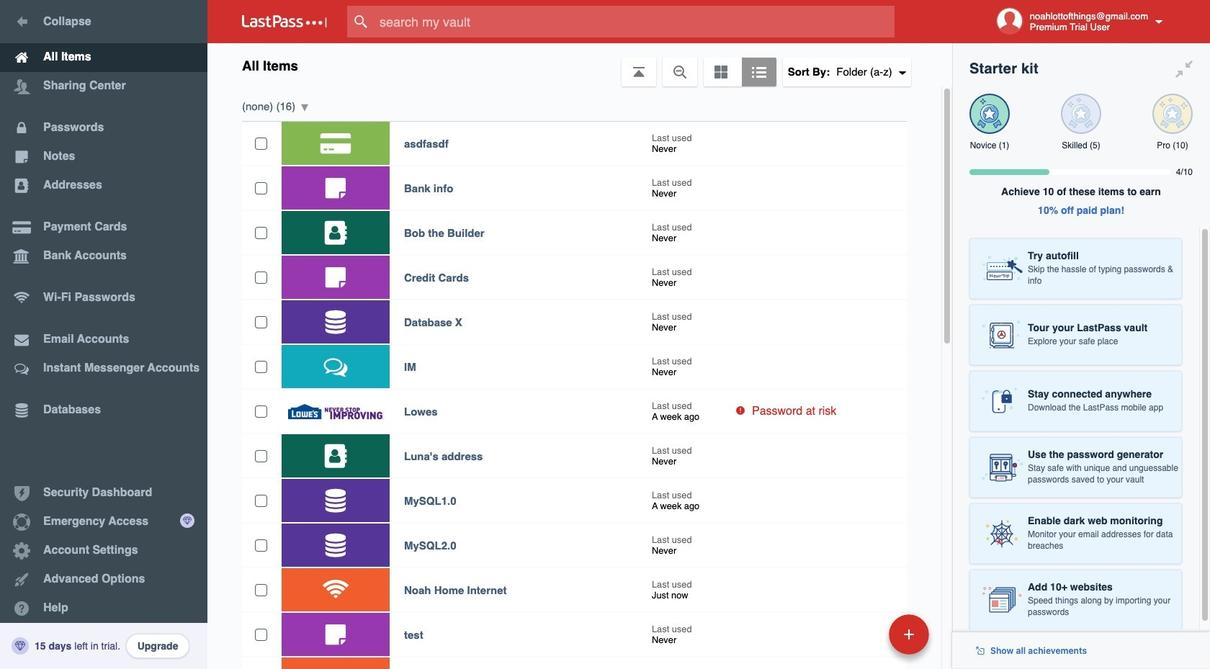 Task type: vqa. For each thing, say whether or not it's contained in the screenshot.
New Item image
no



Task type: describe. For each thing, give the bounding box(es) containing it.
lastpass image
[[242, 15, 327, 28]]

new item element
[[790, 614, 934, 655]]

vault options navigation
[[207, 43, 952, 86]]

Search search field
[[347, 6, 923, 37]]



Task type: locate. For each thing, give the bounding box(es) containing it.
search my vault text field
[[347, 6, 923, 37]]

new item navigation
[[790, 610, 938, 669]]

main navigation navigation
[[0, 0, 207, 669]]



